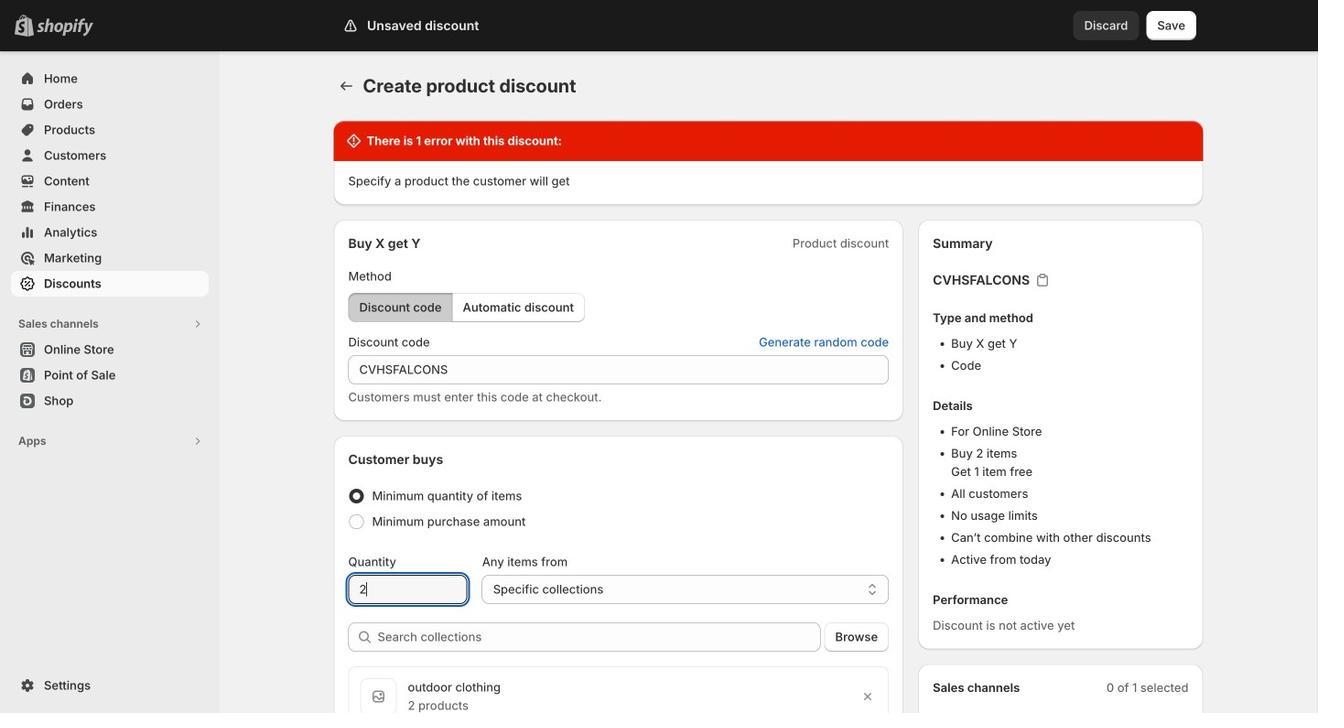 Task type: vqa. For each thing, say whether or not it's contained in the screenshot.
text field
yes



Task type: locate. For each thing, give the bounding box(es) containing it.
None text field
[[348, 575, 468, 604]]

Search collections text field
[[378, 623, 821, 652]]

shopify image
[[37, 18, 93, 36]]

None text field
[[348, 355, 889, 385]]



